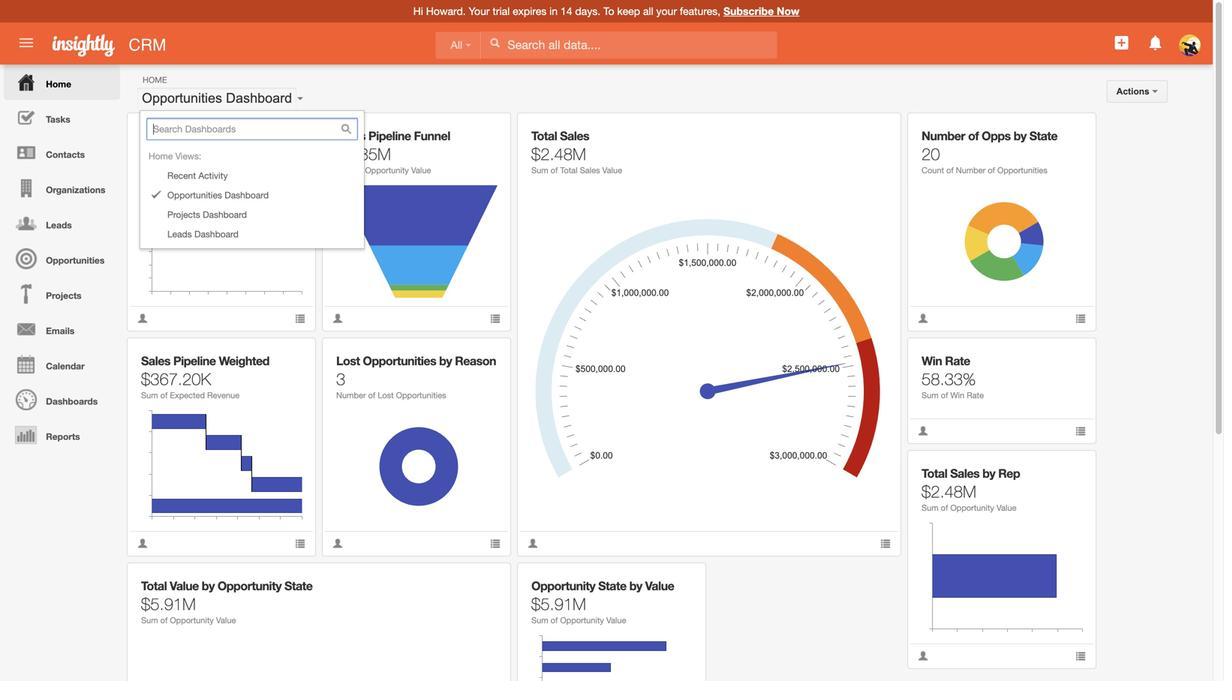 Task type: locate. For each thing, give the bounding box(es) containing it.
keep
[[617, 5, 640, 17]]

sum inside total value by opportunity state $5.91m sum of opportunity value
[[141, 616, 158, 626]]

58.33%
[[922, 369, 976, 389]]

of inside "sales pipeline funnel $2.35m sum of opportunity value"
[[356, 166, 363, 175]]

tasks link
[[4, 100, 120, 135]]

of inside total sales by rep $2.48m sum of opportunity value
[[941, 503, 948, 513]]

leads for leads
[[46, 220, 72, 230]]

total inside total sales by rep $2.48m sum of opportunity value
[[922, 467, 948, 481]]

state inside total value by opportunity state $5.91m sum of opportunity value
[[284, 579, 313, 593]]

total sales by rep link
[[922, 467, 1020, 481]]

1 vertical spatial lost
[[378, 391, 394, 400]]

number up 20
[[922, 129, 965, 143]]

by inside total sales by rep $2.48m sum of opportunity value
[[983, 467, 996, 481]]

$2.48m inside total sales by rep $2.48m sum of opportunity value
[[922, 482, 977, 501]]

opportunities dashboard down activity
[[167, 190, 269, 200]]

recent activity link
[[140, 166, 364, 185]]

leads up opportunities "link"
[[46, 220, 72, 230]]

1 vertical spatial pipeline
[[173, 354, 216, 368]]

revenue
[[207, 391, 239, 400]]

dashboards
[[46, 396, 98, 407]]

sum inside total sales $2.48m sum of total sales value
[[531, 166, 548, 175]]

by inside opportunity state by value $5.91m sum of opportunity value
[[629, 579, 642, 593]]

leads for leads dashboard
[[167, 229, 192, 239]]

projects dashboard
[[167, 209, 247, 220]]

number right count
[[956, 166, 986, 175]]

tasks
[[46, 114, 70, 125]]

of inside sales pipeline weighted $367.20k sum of expected revenue
[[160, 391, 168, 400]]

wrench image for by
[[1065, 124, 1075, 135]]

total value by opportunity state $5.91m sum of opportunity value
[[141, 579, 313, 626]]

of down 58.33%
[[941, 391, 948, 400]]

total sales link
[[531, 129, 589, 143]]

reports link
[[4, 417, 120, 453]]

activity
[[198, 170, 228, 181]]

of inside total value by opportunity state $5.91m sum of opportunity value
[[160, 616, 168, 626]]

user image for $367.20k
[[137, 539, 148, 549]]

dashboard for opportunities dashboard link at the left top of page
[[225, 190, 269, 200]]

0 horizontal spatial win
[[922, 354, 942, 368]]

list image
[[295, 539, 306, 549], [881, 539, 891, 549], [1076, 651, 1086, 662]]

home link
[[4, 65, 120, 100]]

navigation
[[0, 65, 120, 453]]

of down total sales link
[[551, 166, 558, 175]]

projects inside projects link
[[46, 291, 82, 301]]

1 vertical spatial rate
[[967, 391, 984, 400]]

win up 58.33%
[[922, 354, 942, 368]]

list image
[[295, 313, 306, 324], [490, 313, 501, 324], [1076, 313, 1086, 324], [1076, 426, 1086, 437], [490, 539, 501, 549]]

projects up leads dashboard
[[167, 209, 200, 220]]

projects
[[167, 209, 200, 220], [46, 291, 82, 301]]

1 horizontal spatial projects
[[167, 209, 200, 220]]

lost
[[336, 354, 360, 368], [378, 391, 394, 400]]

of inside win rate 58.33% sum of win rate
[[941, 391, 948, 400]]

views:
[[175, 151, 201, 161]]

home views: link
[[122, 146, 364, 166]]

1 vertical spatial number
[[956, 166, 986, 175]]

1 horizontal spatial pipeline
[[369, 129, 411, 143]]

top sales reps link
[[141, 129, 224, 143]]

by for $5.91m
[[629, 579, 642, 593]]

rate down 58.33%
[[967, 391, 984, 400]]

sum
[[336, 166, 353, 175], [531, 166, 548, 175], [141, 391, 158, 400], [922, 391, 939, 400], [922, 503, 939, 513], [141, 616, 158, 626], [531, 616, 548, 626]]

trial
[[493, 5, 510, 17]]

pipeline
[[369, 129, 411, 143], [173, 354, 216, 368]]

sales inside sales pipeline weighted $367.20k sum of expected revenue
[[141, 354, 170, 368]]

1 vertical spatial win
[[951, 391, 965, 400]]

all
[[643, 5, 654, 17]]

1 horizontal spatial win
[[951, 391, 965, 400]]

user image for $2.35m
[[333, 313, 343, 324]]

opportunities inside button
[[142, 90, 222, 106]]

2 horizontal spatial list image
[[1076, 651, 1086, 662]]

projects link
[[4, 276, 120, 312]]

total for of
[[531, 129, 557, 143]]

sales pipeline funnel $2.35m sum of opportunity value
[[336, 129, 450, 175]]

2 horizontal spatial wrench image
[[1065, 124, 1075, 135]]

0 horizontal spatial wrench image
[[479, 124, 490, 135]]

1 horizontal spatial $5.91m
[[531, 595, 586, 614]]

leads
[[46, 220, 72, 230], [167, 229, 192, 239]]

1 horizontal spatial $2.48m
[[922, 482, 977, 501]]

state for $5.91m
[[284, 579, 313, 593]]

rep
[[998, 467, 1020, 481]]

lost down lost opportunities by reason link
[[378, 391, 394, 400]]

user image
[[333, 313, 343, 324], [137, 539, 148, 549], [333, 539, 343, 549]]

$5.91m down 'opportunity state by value' link at bottom
[[531, 595, 586, 614]]

wrench image
[[479, 124, 490, 135], [1065, 124, 1075, 135], [675, 575, 685, 585]]

1 vertical spatial $2.48m
[[922, 482, 977, 501]]

2 vertical spatial number
[[336, 391, 366, 400]]

of down $367.20k
[[160, 391, 168, 400]]

opportunities dashboard inside button
[[142, 90, 292, 106]]

user image for sum
[[918, 651, 929, 662]]

sum inside sales pipeline weighted $367.20k sum of expected revenue
[[141, 391, 158, 400]]

opportunities
[[142, 90, 222, 106], [998, 166, 1048, 175], [167, 190, 222, 200], [46, 255, 105, 266], [363, 354, 436, 368], [396, 391, 446, 400]]

dashboard inside button
[[226, 90, 292, 106]]

0 horizontal spatial leads
[[46, 220, 72, 230]]

list image for reason
[[490, 539, 501, 549]]

subscribe now link
[[724, 5, 800, 17]]

number down the 3
[[336, 391, 366, 400]]

0 vertical spatial pipeline
[[369, 129, 411, 143]]

organizations link
[[4, 170, 120, 206]]

1 horizontal spatial leads
[[167, 229, 192, 239]]

of down $2.35m
[[356, 166, 363, 175]]

your
[[656, 5, 677, 17]]

number of opps by state link
[[922, 129, 1058, 143]]

1 vertical spatial opportunities dashboard
[[167, 190, 269, 200]]

to
[[604, 5, 614, 17]]

$2.48m down total sales link
[[531, 144, 586, 164]]

by for 3
[[439, 354, 452, 368]]

1 horizontal spatial state
[[598, 579, 627, 593]]

by inside lost opportunities by reason 3 number of lost opportunities
[[439, 354, 452, 368]]

pipeline up $2.35m
[[369, 129, 411, 143]]

$2.48m
[[531, 144, 586, 164], [922, 482, 977, 501]]

rate
[[945, 354, 970, 368], [967, 391, 984, 400]]

wrench image
[[870, 124, 880, 135], [284, 349, 295, 360], [479, 349, 490, 360], [1065, 349, 1075, 360], [1065, 462, 1075, 473], [479, 575, 490, 585]]

opportunities dashboard for the opportunities dashboard button
[[142, 90, 292, 106]]

pipeline up $367.20k
[[173, 354, 216, 368]]

value
[[411, 166, 431, 175], [602, 166, 622, 175], [997, 503, 1017, 513], [170, 579, 199, 593], [645, 579, 674, 593], [216, 616, 236, 626], [606, 616, 626, 626]]

dashboard for leads dashboard link at the top of the page
[[194, 229, 239, 239]]

1 horizontal spatial wrench image
[[675, 575, 685, 585]]

contacts
[[46, 149, 85, 160]]

$2.48m inside total sales $2.48m sum of total sales value
[[531, 144, 586, 164]]

lost up the 3
[[336, 354, 360, 368]]

win rate 58.33% sum of win rate
[[922, 354, 984, 400]]

0 vertical spatial $2.48m
[[531, 144, 586, 164]]

leads down projects dashboard
[[167, 229, 192, 239]]

0 horizontal spatial $2.48m
[[531, 144, 586, 164]]

all
[[451, 39, 462, 51]]

0 vertical spatial rate
[[945, 354, 970, 368]]

dashboards link
[[4, 382, 120, 417]]

home
[[143, 75, 167, 85], [46, 79, 71, 89], [149, 151, 173, 161]]

1 $5.91m from the left
[[141, 595, 196, 614]]

2 $5.91m from the left
[[531, 595, 586, 614]]

0 vertical spatial opportunities dashboard
[[142, 90, 292, 106]]

opportunities dashboard
[[142, 90, 292, 106], [167, 190, 269, 200]]

0 horizontal spatial list image
[[295, 539, 306, 549]]

dashboard down recent activity link
[[225, 190, 269, 200]]

average
[[141, 166, 171, 175]]

of right count
[[947, 166, 954, 175]]

projects inside projects dashboard "link"
[[167, 209, 200, 220]]

value inside total sales by rep $2.48m sum of opportunity value
[[997, 503, 1017, 513]]

by
[[1014, 129, 1027, 143], [439, 354, 452, 368], [983, 467, 996, 481], [202, 579, 215, 593], [629, 579, 642, 593]]

of down total sales by rep link
[[941, 503, 948, 513]]

state inside opportunity state by value $5.91m sum of opportunity value
[[598, 579, 627, 593]]

by inside total value by opportunity state $5.91m sum of opportunity value
[[202, 579, 215, 593]]

0 horizontal spatial lost
[[336, 354, 360, 368]]

number inside lost opportunities by reason 3 number of lost opportunities
[[336, 391, 366, 400]]

dashboard
[[226, 90, 292, 106], [225, 190, 269, 200], [203, 209, 247, 220], [194, 229, 239, 239]]

$5.91m inside opportunity state by value $5.91m sum of opportunity value
[[531, 595, 586, 614]]

of down 'opportunity state by value' link at bottom
[[551, 616, 558, 626]]

0 vertical spatial projects
[[167, 209, 200, 220]]

win down 58.33%
[[951, 391, 965, 400]]

total for state
[[141, 579, 167, 593]]

1 vertical spatial projects
[[46, 291, 82, 301]]

sales inside "sales pipeline funnel $2.35m sum of opportunity value"
[[336, 129, 366, 143]]

value inside "sales pipeline funnel $2.35m sum of opportunity value"
[[411, 166, 431, 175]]

sum inside "sales pipeline funnel $2.35m sum of opportunity value"
[[336, 166, 353, 175]]

of down lost opportunities by reason link
[[368, 391, 375, 400]]

state
[[1030, 129, 1058, 143], [284, 579, 313, 593], [598, 579, 627, 593]]

total sales by rep $2.48m sum of opportunity value
[[922, 467, 1020, 513]]

opportunities dashboard up reps
[[142, 90, 292, 106]]

projects up emails link
[[46, 291, 82, 301]]

0 vertical spatial lost
[[336, 354, 360, 368]]

$2.48m down total sales by rep link
[[922, 482, 977, 501]]

1 horizontal spatial list image
[[881, 539, 891, 549]]

0 horizontal spatial projects
[[46, 291, 82, 301]]

dashboard for the opportunities dashboard button
[[226, 90, 292, 106]]

crm
[[129, 35, 166, 54]]

win
[[922, 354, 942, 368], [951, 391, 965, 400]]

recent
[[167, 170, 196, 181]]

list image for $354.57k
[[295, 313, 306, 324]]

$5.91m down total value by opportunity state "link"
[[141, 595, 196, 614]]

pipeline inside sales pipeline weighted $367.20k sum of expected revenue
[[173, 354, 216, 368]]

dashboard up search dashboards text box on the left top of page
[[226, 90, 292, 106]]

dashboard inside "link"
[[203, 209, 247, 220]]

2 horizontal spatial state
[[1030, 129, 1058, 143]]

0 horizontal spatial state
[[284, 579, 313, 593]]

by inside number of opps by state 20 count of number of opportunities
[[1014, 129, 1027, 143]]

0 horizontal spatial $5.91m
[[141, 595, 196, 614]]

dashboard down projects dashboard
[[194, 229, 239, 239]]

rate up 58.33%
[[945, 354, 970, 368]]

of
[[968, 129, 979, 143], [356, 166, 363, 175], [551, 166, 558, 175], [947, 166, 954, 175], [988, 166, 995, 175], [160, 391, 168, 400], [368, 391, 375, 400], [941, 391, 948, 400], [941, 503, 948, 513], [160, 616, 168, 626], [551, 616, 558, 626]]

of left opps
[[968, 129, 979, 143]]

actions button
[[1107, 80, 1168, 103]]

dashboard up leads dashboard
[[203, 209, 247, 220]]

opportunity inside total sales by rep $2.48m sum of opportunity value
[[951, 503, 994, 513]]

sum inside total sales by rep $2.48m sum of opportunity value
[[922, 503, 939, 513]]

$5.91m inside total value by opportunity state $5.91m sum of opportunity value
[[141, 595, 196, 614]]

recent activity
[[167, 170, 228, 181]]

number of opps by state 20 count of number of opportunities
[[922, 129, 1058, 175]]

state inside number of opps by state 20 count of number of opportunities
[[1030, 129, 1058, 143]]

by for $2.48m
[[983, 467, 996, 481]]

now
[[777, 5, 800, 17]]

of down total value by opportunity state "link"
[[160, 616, 168, 626]]

sales
[[164, 129, 193, 143], [336, 129, 366, 143], [560, 129, 589, 143], [174, 166, 194, 175], [580, 166, 600, 175], [141, 354, 170, 368], [950, 467, 980, 481]]

$5.91m
[[141, 595, 196, 614], [531, 595, 586, 614]]

0 horizontal spatial pipeline
[[173, 354, 216, 368]]

opportunity
[[365, 166, 409, 175], [951, 503, 994, 513], [218, 579, 282, 593], [531, 579, 595, 593], [170, 616, 214, 626], [560, 616, 604, 626]]

user image
[[137, 313, 148, 324], [918, 313, 929, 324], [918, 426, 929, 437], [528, 539, 538, 549], [918, 651, 929, 662]]

total inside total value by opportunity state $5.91m sum of opportunity value
[[141, 579, 167, 593]]

pipeline inside "sales pipeline funnel $2.35m sum of opportunity value"
[[369, 129, 411, 143]]

Search Dashboards text field
[[146, 118, 358, 140]]

number
[[922, 129, 965, 143], [956, 166, 986, 175], [336, 391, 366, 400]]



Task type: vqa. For each thing, say whether or not it's contained in the screenshot.
contacting
no



Task type: describe. For each thing, give the bounding box(es) containing it.
opportunities inside "link"
[[46, 255, 105, 266]]

calendar
[[46, 361, 85, 372]]

leads link
[[4, 206, 120, 241]]

user image for 3
[[333, 539, 343, 549]]

expected
[[170, 391, 205, 400]]

contacts link
[[4, 135, 120, 170]]

pipeline for $2.35m
[[369, 129, 411, 143]]

total sales $2.48m sum of total sales value
[[531, 129, 622, 175]]

leads dashboard
[[167, 229, 239, 239]]

sum inside win rate 58.33% sum of win rate
[[922, 391, 939, 400]]

opportunity inside "sales pipeline funnel $2.35m sum of opportunity value"
[[365, 166, 409, 175]]

list image for weighted
[[295, 539, 306, 549]]

of inside opportunity state by value $5.91m sum of opportunity value
[[551, 616, 558, 626]]

value inside total sales $2.48m sum of total sales value
[[602, 166, 622, 175]]

dashboard for projects dashboard "link"
[[203, 209, 247, 220]]

calendar link
[[4, 347, 120, 382]]

sum inside opportunity state by value $5.91m sum of opportunity value
[[531, 616, 548, 626]]

all link
[[436, 32, 481, 59]]

14
[[561, 5, 572, 17]]

white image
[[490, 38, 500, 48]]

opportunities link
[[4, 241, 120, 276]]

count
[[922, 166, 944, 175]]

actions
[[1117, 86, 1152, 96]]

by for state
[[202, 579, 215, 593]]

home down crm
[[143, 75, 167, 85]]

opps
[[982, 129, 1011, 143]]

emails
[[46, 326, 74, 336]]

notifications image
[[1147, 34, 1165, 52]]

weighted
[[219, 354, 269, 368]]

hi
[[413, 5, 423, 17]]

lost opportunities by reason link
[[336, 354, 496, 368]]

top sales reps $354.57k average sales size
[[141, 129, 224, 175]]

of inside lost opportunities by reason 3 number of lost opportunities
[[368, 391, 375, 400]]

navigation containing home
[[0, 65, 120, 453]]

opportunities inside number of opps by state 20 count of number of opportunities
[[998, 166, 1048, 175]]

total for $2.48m
[[922, 467, 948, 481]]

opportunities dashboard for opportunities dashboard link at the left top of page
[[167, 190, 269, 200]]

organizations
[[46, 185, 105, 195]]

opportunities dashboard button
[[137, 87, 297, 110]]

home up average
[[149, 151, 173, 161]]

howard.
[[426, 5, 466, 17]]

sales pipeline weighted link
[[141, 354, 269, 368]]

your
[[469, 5, 490, 17]]

of inside total sales $2.48m sum of total sales value
[[551, 166, 558, 175]]

0 vertical spatial number
[[922, 129, 965, 143]]

$367.20k
[[141, 369, 211, 389]]

opportunity state by value $5.91m sum of opportunity value
[[531, 579, 674, 626]]

features,
[[680, 5, 721, 17]]

projects for projects dashboard
[[167, 209, 200, 220]]

user image for total
[[528, 539, 538, 549]]

wrench image for $2.35m
[[479, 124, 490, 135]]

hi howard. your trial expires in 14 days. to keep all your features, subscribe now
[[413, 5, 800, 17]]

lost opportunities by reason 3 number of lost opportunities
[[336, 354, 496, 400]]

$354.57k
[[141, 144, 211, 164]]

state for 20
[[1030, 129, 1058, 143]]

20
[[922, 144, 940, 164]]

reports
[[46, 432, 80, 442]]

home up tasks link
[[46, 79, 71, 89]]

reason
[[455, 354, 496, 368]]

subscribe
[[724, 5, 774, 17]]

expires
[[513, 5, 547, 17]]

projects dashboard link
[[140, 205, 364, 224]]

sales pipeline weighted $367.20k sum of expected revenue
[[141, 354, 269, 400]]

list image for $2.35m
[[490, 313, 501, 324]]

size
[[196, 166, 212, 175]]

sales inside total sales by rep $2.48m sum of opportunity value
[[950, 467, 980, 481]]

pipeline for $367.20k
[[173, 354, 216, 368]]

3
[[336, 369, 345, 389]]

0 vertical spatial win
[[922, 354, 942, 368]]

opportunity state by value link
[[531, 579, 674, 593]]

list image for $2.48m
[[881, 539, 891, 549]]

funnel
[[414, 129, 450, 143]]

user image for sales
[[137, 313, 148, 324]]

leads dashboard link
[[140, 224, 364, 244]]

list image for by
[[1076, 313, 1086, 324]]

list image for by
[[1076, 651, 1086, 662]]

reps
[[196, 129, 224, 143]]

total value by opportunity state link
[[141, 579, 313, 593]]

days.
[[575, 5, 601, 17]]

user image for 20
[[918, 313, 929, 324]]

1 horizontal spatial lost
[[378, 391, 394, 400]]

opportunities dashboard link
[[140, 185, 364, 205]]

in
[[550, 5, 558, 17]]

projects for projects
[[46, 291, 82, 301]]

sales pipeline funnel link
[[336, 129, 450, 143]]

$2.35m
[[336, 144, 391, 164]]

Search all data.... text field
[[481, 31, 777, 58]]

win rate link
[[922, 354, 970, 368]]

of down number of opps by state link
[[988, 166, 995, 175]]

emails link
[[4, 312, 120, 347]]

top
[[141, 129, 161, 143]]

home views:
[[149, 151, 201, 161]]



